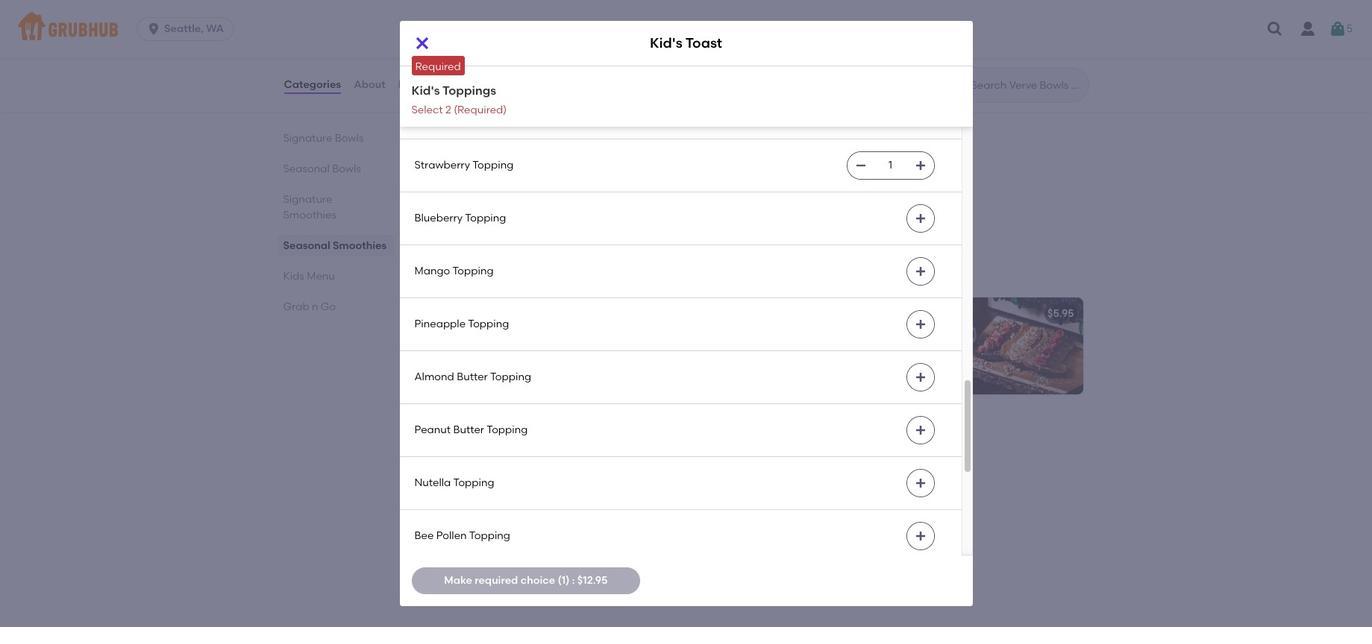 Task type: vqa. For each thing, say whether or not it's contained in the screenshot.
Royal Blueberry image
no



Task type: locate. For each thing, give the bounding box(es) containing it.
bee
[[415, 530, 434, 543]]

bowls down sellers
[[335, 132, 364, 145]]

choice
[[521, 575, 555, 587]]

kid's up select
[[412, 84, 440, 98]]

2 right select
[[446, 103, 451, 116]]

1 horizontal spatial pineapple,
[[812, 2, 866, 15]]

flakes
[[461, 53, 493, 66]]

and
[[470, 328, 490, 341], [590, 344, 610, 356], [597, 492, 617, 505]]

0 vertical spatial 2
[[446, 103, 451, 116]]

1 vertical spatial cold
[[489, 492, 513, 505]]

signature smoothies
[[283, 193, 337, 221]]

blend
[[563, 328, 592, 341]]

smoothie
[[502, 145, 551, 157], [463, 307, 511, 320]]

butter for almond
[[457, 371, 488, 384]]

0 vertical spatial grab n go
[[283, 301, 336, 313]]

menu up kid's smoothie
[[462, 262, 505, 281]]

1 vertical spatial lemon
[[770, 32, 802, 45]]

required
[[415, 60, 461, 73]]

smoothies down seasonal bowls
[[283, 209, 337, 221]]

2 signature from the top
[[283, 193, 332, 206]]

made down easy- at the left bottom of the page
[[490, 344, 520, 356]]

0 vertical spatial grab
[[283, 301, 310, 313]]

1 horizontal spatial kids
[[424, 262, 458, 281]]

0 horizontal spatial water
[[566, 17, 596, 30]]

0 vertical spatial water
[[566, 17, 596, 30]]

of
[[595, 328, 605, 341], [526, 359, 536, 371]]

0 vertical spatial cold
[[436, 471, 460, 483]]

made inside a light and easy-to-drink blend of our house-made almond milk, and any 2 frozen fruits of your choice. served in a 16oz. cup
[[490, 344, 520, 356]]

seasonal smoothies down signature smoothies on the top
[[283, 239, 387, 252]]

strawberry
[[415, 159, 470, 172]]

lemon inside mango, pineapple, spinach, kale, ginger, bee pollen, house-made lemon juice, water
[[770, 32, 802, 45]]

smoothie inside button
[[502, 145, 551, 157]]

and up choice.
[[590, 344, 610, 356]]

0 vertical spatial of
[[595, 328, 605, 341]]

and down kid's smoothie
[[470, 328, 490, 341]]

1 vertical spatial smoothie
[[463, 307, 511, 320]]

2 vertical spatial and
[[597, 492, 617, 505]]

1 vertical spatial 2
[[457, 359, 463, 371]]

n
[[312, 301, 318, 313], [468, 426, 477, 445]]

house-
[[436, 17, 471, 30], [865, 17, 900, 30], [455, 344, 490, 356]]

beverage.
[[436, 522, 487, 535]]

grab n go
[[283, 301, 336, 313], [424, 426, 504, 445]]

1 horizontal spatial lemon
[[770, 32, 802, 45]]

pollen
[[436, 530, 467, 543]]

water down pollen,
[[833, 32, 862, 45]]

1 horizontal spatial kids menu
[[424, 262, 505, 281]]

pineapple
[[415, 318, 466, 331]]

ginger, inside mango, pineapple, spinach, kale, ginger, bee pollen, house-made lemon juice, water
[[770, 17, 805, 30]]

0 vertical spatial ginger,
[[579, 2, 614, 15]]

made
[[471, 17, 501, 30], [900, 17, 930, 30], [490, 344, 520, 356]]

1 vertical spatial ginger,
[[770, 17, 805, 30]]

1 vertical spatial seasonal
[[283, 162, 330, 175]]

0 vertical spatial kid's
[[650, 35, 683, 52]]

0 horizontal spatial juice,
[[537, 17, 564, 30]]

seattle, wa
[[164, 22, 224, 35]]

2 mango, from the left
[[770, 2, 809, 15]]

1 horizontal spatial juice,
[[804, 32, 831, 45]]

nutella
[[415, 477, 451, 490]]

seasonal down signature bowls
[[283, 162, 330, 175]]

1 vertical spatial signature
[[283, 193, 332, 206]]

bowls down signature bowls
[[332, 162, 361, 175]]

pineapple,
[[477, 2, 531, 15], [812, 2, 866, 15]]

of up cup
[[526, 359, 536, 371]]

smoothies down signature smoothies on the top
[[333, 239, 387, 252]]

0 vertical spatial smoothie
[[502, 145, 551, 157]]

kids up pineapple
[[424, 262, 458, 281]]

1 vertical spatial kid's
[[412, 84, 440, 98]]

2 inside kid's toppings select 2 (required)
[[446, 103, 451, 116]]

1 signature from the top
[[283, 132, 332, 145]]

choice.
[[563, 359, 600, 371]]

signature
[[283, 132, 332, 145], [283, 193, 332, 206]]

1 vertical spatial seasonal smoothies
[[283, 239, 387, 252]]

cold brew image
[[637, 461, 749, 558]]

1 vertical spatial n
[[468, 426, 477, 445]]

1 horizontal spatial water
[[833, 32, 862, 45]]

kid's up light
[[436, 307, 460, 320]]

smoothie up easy- at the left bottom of the page
[[463, 307, 511, 320]]

mango, inside mango, pineapple, spinach, kale, ginger, bee pollen, house-made lemon juice, water
[[770, 2, 809, 15]]

kids
[[424, 262, 458, 281], [283, 270, 304, 283]]

toast
[[686, 35, 723, 52]]

1 horizontal spatial 2
[[457, 359, 463, 371]]

pineapple, up pollen,
[[812, 2, 866, 15]]

cold
[[436, 471, 460, 483], [489, 492, 513, 505]]

made inside mango, pineapple, spinach, kale, ginger, bee pollen, house-made lemon juice, water
[[900, 17, 930, 30]]

bowls
[[335, 132, 364, 145], [332, 162, 361, 175]]

house- down "spinach,"
[[865, 17, 900, 30]]

cold up unsweetened
[[489, 492, 513, 505]]

0 horizontal spatial 2
[[446, 103, 451, 116]]

0 horizontal spatial grab
[[283, 301, 310, 313]]

house- up coconut flakes on the left of the page
[[436, 17, 471, 30]]

made up the 'flakes'
[[471, 17, 501, 30]]

0 horizontal spatial grab n go
[[283, 301, 336, 313]]

0 horizontal spatial of
[[526, 359, 536, 371]]

0 vertical spatial lemon
[[503, 17, 535, 30]]

kids menu down signature smoothies on the top
[[283, 270, 335, 283]]

0 vertical spatial juice,
[[537, 17, 564, 30]]

coconut
[[415, 53, 459, 66]]

svg image for peanut butter topping
[[915, 425, 927, 437]]

0 vertical spatial signature
[[283, 132, 332, 145]]

0 vertical spatial butter
[[457, 371, 488, 384]]

mango, pineapple, banana, ginger, house-made lemon juice, water
[[436, 2, 614, 30]]

banana
[[415, 106, 455, 119]]

signature down best sellers
[[283, 132, 332, 145]]

bowls for seasonal bowls
[[332, 162, 361, 175]]

a
[[484, 374, 491, 387]]

seasonal down toppings
[[424, 100, 496, 118]]

1 horizontal spatial grab
[[424, 426, 464, 445]]

1 vertical spatial juice,
[[804, 32, 831, 45]]

ginger, right banana,
[[579, 2, 614, 15]]

water down banana,
[[566, 17, 596, 30]]

made down kale, at the top right
[[900, 17, 930, 30]]

water
[[566, 17, 596, 30], [833, 32, 862, 45]]

svg image
[[1267, 20, 1285, 38], [413, 34, 431, 52], [915, 425, 927, 437], [915, 478, 927, 490], [915, 531, 927, 543]]

house- up frozen
[[455, 344, 490, 356]]

best
[[283, 101, 305, 114]]

2 vertical spatial smoothies
[[333, 239, 387, 252]]

juice,
[[537, 17, 564, 30], [804, 32, 831, 45]]

topping for mango topping
[[453, 265, 494, 278]]

5
[[1347, 22, 1353, 35]]

1 horizontal spatial ginger,
[[770, 17, 805, 30]]

2 right any on the bottom of page
[[457, 359, 463, 371]]

1 vertical spatial water
[[833, 32, 862, 45]]

juice, down banana,
[[537, 17, 564, 30]]

juice, down bee
[[804, 32, 831, 45]]

kids menu up kid's smoothie
[[424, 262, 505, 281]]

1 vertical spatial a
[[546, 492, 553, 505]]

1 vertical spatial of
[[526, 359, 536, 371]]

0 horizontal spatial ginger,
[[579, 2, 614, 15]]

0 horizontal spatial seasonal smoothies
[[283, 239, 387, 252]]

0 vertical spatial bowls
[[335, 132, 364, 145]]

kid's for kid's toppings select 2 (required)
[[412, 84, 440, 98]]

pineapple, left banana,
[[477, 2, 531, 15]]

mango, up coconut flakes on the left of the page
[[436, 2, 475, 15]]

2
[[446, 103, 451, 116], [457, 359, 463, 371]]

and right smooth
[[597, 492, 617, 505]]

smoothies up chagaccino smoothie
[[500, 100, 582, 118]]

butter
[[457, 371, 488, 384], [453, 424, 484, 437]]

pineapple, for pollen,
[[812, 2, 866, 15]]

seasonal
[[424, 100, 496, 118], [283, 162, 330, 175], [283, 239, 330, 252]]

smoothie right the chagaccino
[[502, 145, 551, 157]]

mango,
[[436, 2, 475, 15], [770, 2, 809, 15]]

cold inside caffe vita cold brew. a smooth and velvety unsweetened coffee beverage.
[[489, 492, 513, 505]]

0 horizontal spatial lemon
[[503, 17, 535, 30]]

0 horizontal spatial kids
[[283, 270, 304, 283]]

1 vertical spatial grab
[[424, 426, 464, 445]]

1 horizontal spatial of
[[595, 328, 605, 341]]

1 horizontal spatial grab n go
[[424, 426, 504, 445]]

pineapple, inside mango, pineapple, spinach, kale, ginger, bee pollen, house-made lemon juice, water
[[812, 2, 866, 15]]

menu down signature smoothies on the top
[[307, 270, 335, 283]]

0 horizontal spatial pineapple,
[[477, 2, 531, 15]]

select
[[412, 103, 443, 116]]

1 horizontal spatial a
[[546, 492, 553, 505]]

kid's inside kid's toppings select 2 (required)
[[412, 84, 440, 98]]

brew
[[463, 471, 488, 483]]

toppings
[[443, 84, 497, 98]]

1 horizontal spatial mango,
[[770, 2, 809, 15]]

mango, up bee
[[770, 2, 809, 15]]

a
[[436, 328, 443, 341], [546, 492, 553, 505]]

0 vertical spatial go
[[321, 301, 336, 313]]

kids down signature smoothies on the top
[[283, 270, 304, 283]]

$5.95
[[1048, 307, 1075, 320]]

1 vertical spatial and
[[590, 344, 610, 356]]

a up our
[[436, 328, 443, 341]]

1 vertical spatial grab n go
[[424, 426, 504, 445]]

0 horizontal spatial a
[[436, 328, 443, 341]]

1 horizontal spatial cold
[[489, 492, 513, 505]]

signature inside signature smoothies
[[283, 193, 332, 206]]

a up coffee
[[546, 492, 553, 505]]

go
[[321, 301, 336, 313], [481, 426, 504, 445]]

2 vertical spatial kid's
[[436, 307, 460, 320]]

ginger, left bee
[[770, 17, 805, 30]]

water inside mango, pineapple, banana, ginger, house-made lemon juice, water
[[566, 17, 596, 30]]

1 horizontal spatial menu
[[462, 262, 505, 281]]

0 vertical spatial seasonal smoothies
[[424, 100, 582, 118]]

2 pineapple, from the left
[[812, 2, 866, 15]]

lemon
[[503, 17, 535, 30], [770, 32, 802, 45]]

of right the blend
[[595, 328, 605, 341]]

0 vertical spatial a
[[436, 328, 443, 341]]

1 vertical spatial butter
[[453, 424, 484, 437]]

0 vertical spatial and
[[470, 328, 490, 341]]

peanut butter topping
[[415, 424, 528, 437]]

frozen
[[465, 359, 496, 371]]

vita
[[466, 492, 487, 505]]

0 horizontal spatial cold
[[436, 471, 460, 483]]

water inside mango, pineapple, spinach, kale, ginger, bee pollen, house-made lemon juice, water
[[833, 32, 862, 45]]

pineapple, inside mango, pineapple, banana, ginger, house-made lemon juice, water
[[477, 2, 531, 15]]

1 vertical spatial bowls
[[332, 162, 361, 175]]

0 horizontal spatial go
[[321, 301, 336, 313]]

0 horizontal spatial mango,
[[436, 2, 475, 15]]

kid's left toast
[[650, 35, 683, 52]]

signature down seasonal bowls
[[283, 193, 332, 206]]

seasonal down signature smoothies on the top
[[283, 239, 330, 252]]

smooth
[[556, 492, 594, 505]]

1 horizontal spatial go
[[481, 426, 504, 445]]

main navigation navigation
[[0, 0, 1373, 58]]

1 pineapple, from the left
[[477, 2, 531, 15]]

seasonal smoothies down toppings
[[424, 100, 582, 118]]

kids menu
[[424, 262, 505, 281], [283, 270, 335, 283]]

topping for banana topping
[[457, 106, 498, 119]]

1 mango, from the left
[[436, 2, 475, 15]]

$5.95 button
[[761, 298, 1084, 395]]

svg image
[[1329, 20, 1347, 38], [146, 22, 161, 37], [855, 160, 867, 172], [915, 160, 927, 172], [915, 213, 927, 225], [915, 266, 927, 278], [915, 319, 927, 331], [915, 372, 927, 384]]

mango, for ginger,
[[770, 2, 809, 15]]

cold up caffe
[[436, 471, 460, 483]]

mango, inside mango, pineapple, banana, ginger, house-made lemon juice, water
[[436, 2, 475, 15]]

0 horizontal spatial n
[[312, 301, 318, 313]]



Task type: describe. For each thing, give the bounding box(es) containing it.
about button
[[353, 58, 386, 112]]

svg image for nutella topping
[[915, 478, 927, 490]]

caffe vita cold brew. a smooth and velvety unsweetened coffee beverage.
[[436, 492, 617, 535]]

light
[[446, 328, 468, 341]]

fruits
[[499, 359, 524, 371]]

mango, pineapple, banana, ginger, house-made lemon juice, water button
[[427, 0, 749, 68]]

bowls for signature bowls
[[335, 132, 364, 145]]

our
[[436, 344, 452, 356]]

a inside a light and easy-to-drink blend of our house-made almond milk, and any 2 frozen fruits of your choice. served in a 16oz. cup
[[436, 328, 443, 341]]

kid's toast image
[[972, 298, 1084, 395]]

bee
[[807, 17, 827, 30]]

make required choice (1) : $12.95
[[444, 575, 608, 587]]

and inside caffe vita cold brew. a smooth and velvety unsweetened coffee beverage.
[[597, 492, 617, 505]]

about
[[354, 78, 386, 91]]

16oz.
[[494, 374, 518, 387]]

butter for peanut
[[453, 424, 484, 437]]

cold brew
[[436, 471, 488, 483]]

drink
[[536, 328, 561, 341]]

(1)
[[558, 575, 570, 587]]

house- inside mango, pineapple, banana, ginger, house-made lemon juice, water
[[436, 17, 471, 30]]

banana,
[[534, 2, 577, 15]]

mango
[[415, 265, 450, 278]]

topping for pineapple topping
[[468, 318, 509, 331]]

bee pollen topping
[[415, 530, 511, 543]]

signature bowls
[[283, 132, 364, 145]]

spinach,
[[868, 2, 911, 15]]

svg image for bee pollen topping
[[915, 531, 927, 543]]

1 vertical spatial smoothies
[[283, 209, 337, 221]]

1 horizontal spatial seasonal smoothies
[[424, 100, 582, 118]]

ginger, inside mango, pineapple, banana, ginger, house-made lemon juice, water
[[579, 2, 614, 15]]

topping for blueberry topping
[[465, 212, 506, 225]]

mango, for house-
[[436, 2, 475, 15]]

chagaccino
[[436, 145, 499, 157]]

smoothie for kid's smoothie
[[463, 307, 511, 320]]

make
[[444, 575, 472, 587]]

best sellers
[[283, 101, 340, 114]]

0 horizontal spatial kids menu
[[283, 270, 335, 283]]

2 inside a light and easy-to-drink blend of our house-made almond milk, and any 2 frozen fruits of your choice. served in a 16oz. cup
[[457, 359, 463, 371]]

your
[[539, 359, 561, 371]]

juice, inside mango, pineapple, spinach, kale, ginger, bee pollen, house-made lemon juice, water
[[804, 32, 831, 45]]

juice, inside mango, pineapple, banana, ginger, house-made lemon juice, water
[[537, 17, 564, 30]]

0 vertical spatial seasonal
[[424, 100, 496, 118]]

seasonal bowls
[[283, 162, 361, 175]]

velvety
[[436, 507, 471, 520]]

kid's smoothie image
[[637, 298, 749, 395]]

served
[[436, 374, 471, 387]]

sellers
[[308, 101, 340, 114]]

house- inside mango, pineapple, spinach, kale, ginger, bee pollen, house-made lemon juice, water
[[865, 17, 900, 30]]

required
[[475, 575, 518, 587]]

pineapple, for lemon
[[477, 2, 531, 15]]

mango, pineapple, spinach, kale, ginger, bee pollen, house-made lemon juice, water
[[770, 2, 937, 45]]

$12.95
[[578, 575, 608, 587]]

chagaccino smoothie button
[[427, 135, 749, 232]]

blueberry
[[415, 212, 463, 225]]

seattle,
[[164, 22, 204, 35]]

a inside caffe vita cold brew. a smooth and velvety unsweetened coffee beverage.
[[546, 492, 553, 505]]

Input item quantity number field
[[874, 152, 907, 179]]

in
[[473, 374, 482, 387]]

reviews
[[398, 78, 440, 91]]

almond
[[415, 371, 454, 384]]

signature for signature smoothies
[[283, 193, 332, 206]]

renewed image
[[637, 0, 749, 68]]

svg image inside main navigation 'navigation'
[[1267, 20, 1285, 38]]

chagaccino smoothie
[[436, 145, 551, 157]]

smoothie for chagaccino smoothie
[[502, 145, 551, 157]]

any
[[436, 359, 454, 371]]

topping for strawberry topping
[[473, 159, 514, 172]]

Search Verve Bowls - Capitol Hill search field
[[970, 78, 1084, 93]]

made inside mango, pineapple, banana, ginger, house-made lemon juice, water
[[471, 17, 501, 30]]

svg image inside 5 button
[[1329, 20, 1347, 38]]

cup
[[520, 374, 540, 387]]

2 vertical spatial seasonal
[[283, 239, 330, 252]]

categories button
[[283, 58, 342, 112]]

svg image inside seattle, wa button
[[146, 22, 161, 37]]

kale,
[[914, 2, 937, 15]]

0 horizontal spatial menu
[[307, 270, 335, 283]]

easy-
[[493, 328, 521, 341]]

kid's smoothie
[[436, 307, 511, 320]]

kid's toast
[[650, 35, 723, 52]]

banana topping
[[415, 106, 498, 119]]

unsweetened
[[473, 507, 541, 520]]

strawberry topping
[[415, 159, 514, 172]]

lemon inside mango, pineapple, banana, ginger, house-made lemon juice, water
[[503, 17, 535, 30]]

almond
[[522, 344, 561, 356]]

categories
[[284, 78, 341, 91]]

chagaccino smoothie image
[[637, 135, 749, 232]]

0 vertical spatial smoothies
[[500, 100, 582, 118]]

house- inside a light and easy-to-drink blend of our house-made almond milk, and any 2 frozen fruits of your choice. served in a 16oz. cup
[[455, 344, 490, 356]]

a light and easy-to-drink blend of our house-made almond milk, and any 2 frozen fruits of your choice. served in a 16oz. cup
[[436, 328, 610, 387]]

5 button
[[1329, 16, 1353, 43]]

seattle, wa button
[[137, 17, 240, 41]]

kid's for kid's smoothie
[[436, 307, 460, 320]]

signature for signature bowls
[[283, 132, 332, 145]]

topping for nutella topping
[[453, 477, 495, 490]]

pollen,
[[829, 17, 863, 30]]

brew.
[[516, 492, 543, 505]]

almond butter topping
[[415, 371, 532, 384]]

kid's for kid's toast
[[650, 35, 683, 52]]

coconut flakes
[[415, 53, 493, 66]]

milk,
[[564, 344, 587, 356]]

reviews button
[[398, 58, 441, 112]]

caffe
[[436, 492, 464, 505]]

mango, pineapple, spinach, kale, ginger, bee pollen, house-made lemon juice, water button
[[761, 0, 1084, 68]]

bee green image
[[972, 0, 1084, 68]]

0 vertical spatial n
[[312, 301, 318, 313]]

:
[[572, 575, 575, 587]]

coffee
[[544, 507, 576, 520]]

1 vertical spatial go
[[481, 426, 504, 445]]

peanut
[[415, 424, 451, 437]]

to-
[[521, 328, 536, 341]]

wa
[[206, 22, 224, 35]]

(required)
[[454, 103, 507, 116]]

blueberry topping
[[415, 212, 506, 225]]

mango topping
[[415, 265, 494, 278]]

kid's toppings select 2 (required)
[[412, 84, 507, 116]]

pineapple topping
[[415, 318, 509, 331]]

nutella topping
[[415, 477, 495, 490]]

1 horizontal spatial n
[[468, 426, 477, 445]]



